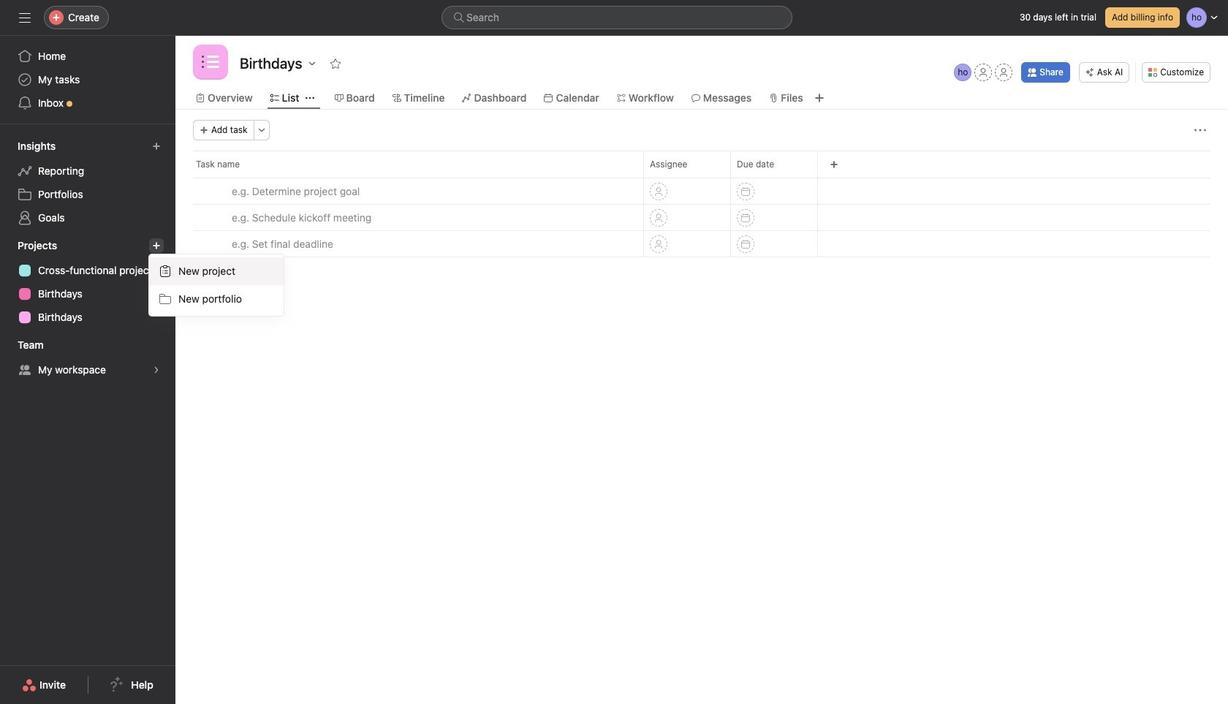 Task type: locate. For each thing, give the bounding box(es) containing it.
new project or portfolio image
[[152, 241, 161, 250]]

row
[[175, 151, 1228, 178], [193, 177, 1211, 178], [175, 178, 1228, 205], [175, 204, 1228, 231], [175, 230, 1228, 257]]

menu item
[[149, 257, 284, 285]]

0 horizontal spatial more actions image
[[257, 126, 266, 135]]

projects element
[[0, 233, 175, 332]]

list box
[[442, 6, 793, 29]]

hide sidebar image
[[19, 12, 31, 23]]

more actions image
[[1195, 124, 1206, 136], [257, 126, 266, 135]]

new insights image
[[152, 142, 161, 151]]

add tab image
[[814, 92, 825, 104]]

insights element
[[0, 133, 175, 233]]



Task type: describe. For each thing, give the bounding box(es) containing it.
1 horizontal spatial more actions image
[[1195, 124, 1206, 136]]

teams element
[[0, 332, 175, 385]]

tab actions image
[[305, 94, 314, 102]]

global element
[[0, 36, 175, 124]]

list image
[[202, 53, 219, 71]]

see details, my workspace image
[[152, 366, 161, 374]]

add to starred image
[[330, 58, 342, 69]]

add field image
[[830, 160, 839, 169]]

manage project members image
[[954, 64, 972, 81]]



Task type: vqa. For each thing, say whether or not it's contained in the screenshot.
list icon
yes



